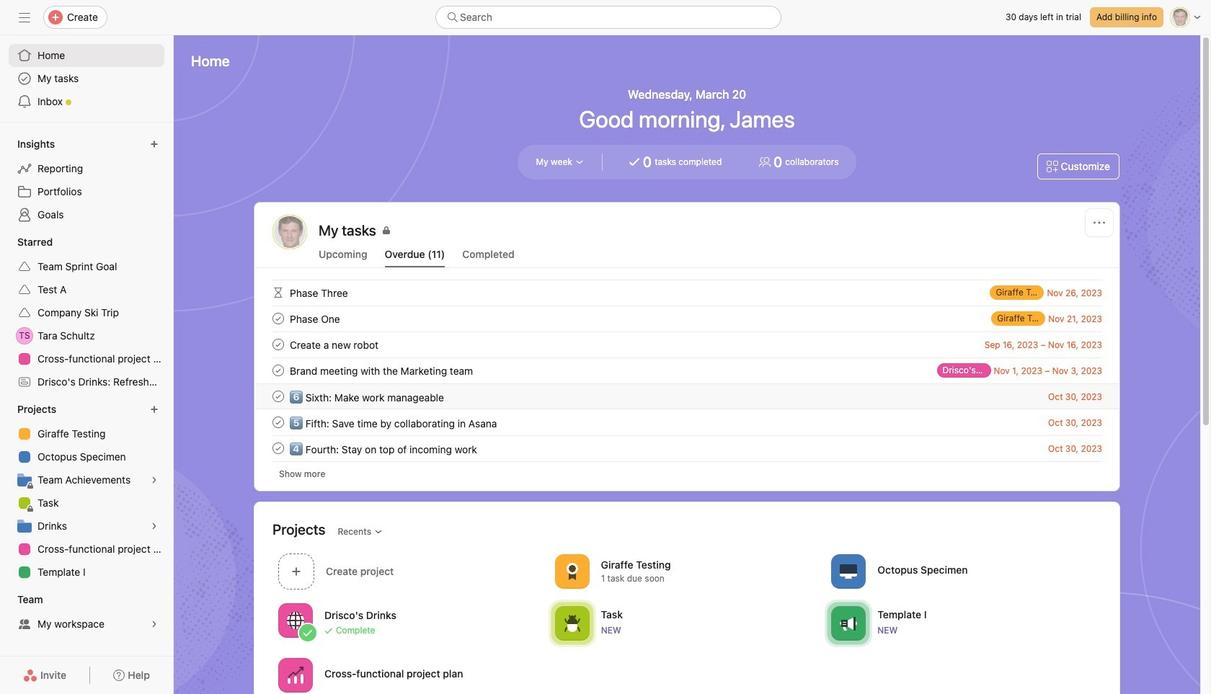Task type: vqa. For each thing, say whether or not it's contained in the screenshot.
second Mark complete checkbox from the bottom Mark complete icon
yes



Task type: describe. For each thing, give the bounding box(es) containing it.
3 mark complete image from the top
[[270, 414, 287, 431]]

mark complete checkbox for 6th 'list item' from the top
[[270, 414, 287, 431]]

projects element
[[0, 396, 173, 587]]

dependencies image
[[270, 284, 287, 301]]

5 list item from the top
[[255, 383, 1120, 409]]

2 mark complete image from the top
[[270, 362, 287, 379]]

4 list item from the top
[[255, 358, 1120, 383]]

mark complete checkbox for 1st 'list item' from the bottom of the page
[[270, 440, 287, 457]]

see details, team achievements image
[[150, 476, 159, 484]]

see details, my workspace image
[[150, 620, 159, 629]]

graph image
[[287, 666, 304, 684]]

2 mark complete image from the top
[[270, 388, 287, 405]]

starred element
[[0, 229, 173, 396]]

mark complete checkbox for 2nd 'list item'
[[270, 310, 287, 327]]

1 list item from the top
[[255, 280, 1120, 306]]

1 mark complete image from the top
[[270, 310, 287, 327]]

hide sidebar image
[[19, 12, 30, 23]]



Task type: locate. For each thing, give the bounding box(es) containing it.
actions image
[[1094, 217, 1105, 229]]

1 mark complete checkbox from the top
[[270, 310, 287, 327]]

2 mark complete checkbox from the top
[[270, 388, 287, 405]]

ribbon image
[[563, 563, 581, 580]]

0 vertical spatial mark complete checkbox
[[270, 362, 287, 379]]

list item
[[255, 280, 1120, 306], [255, 306, 1120, 332], [255, 332, 1120, 358], [255, 358, 1120, 383], [255, 383, 1120, 409], [255, 409, 1120, 435], [255, 435, 1120, 461]]

1 mark complete checkbox from the top
[[270, 362, 287, 379]]

mark complete image
[[270, 310, 287, 327], [270, 388, 287, 405], [270, 414, 287, 431], [270, 440, 287, 457]]

Mark complete checkbox
[[270, 362, 287, 379], [270, 388, 287, 405]]

globe image
[[287, 612, 304, 629]]

0 vertical spatial mark complete image
[[270, 336, 287, 353]]

new insights image
[[150, 140, 159, 148]]

mark complete checkbox for 5th 'list item' from the bottom
[[270, 336, 287, 353]]

4 mark complete checkbox from the top
[[270, 440, 287, 457]]

2 list item from the top
[[255, 306, 1120, 332]]

megaphone image
[[840, 615, 857, 632]]

list box
[[435, 6, 781, 29]]

computer image
[[840, 563, 857, 580]]

1 vertical spatial mark complete image
[[270, 362, 287, 379]]

6 list item from the top
[[255, 409, 1120, 435]]

2 mark complete checkbox from the top
[[270, 336, 287, 353]]

see details, drinks image
[[150, 522, 159, 531]]

1 vertical spatial mark complete checkbox
[[270, 388, 287, 405]]

3 list item from the top
[[255, 332, 1120, 358]]

4 mark complete image from the top
[[270, 440, 287, 457]]

7 list item from the top
[[255, 435, 1120, 461]]

bug image
[[563, 615, 581, 632]]

mark complete image
[[270, 336, 287, 353], [270, 362, 287, 379]]

new project or portfolio image
[[150, 405, 159, 414]]

insights element
[[0, 131, 173, 229]]

1 mark complete image from the top
[[270, 336, 287, 353]]

Mark complete checkbox
[[270, 310, 287, 327], [270, 336, 287, 353], [270, 414, 287, 431], [270, 440, 287, 457]]

global element
[[0, 35, 173, 122]]

teams element
[[0, 587, 173, 639]]

3 mark complete checkbox from the top
[[270, 414, 287, 431]]



